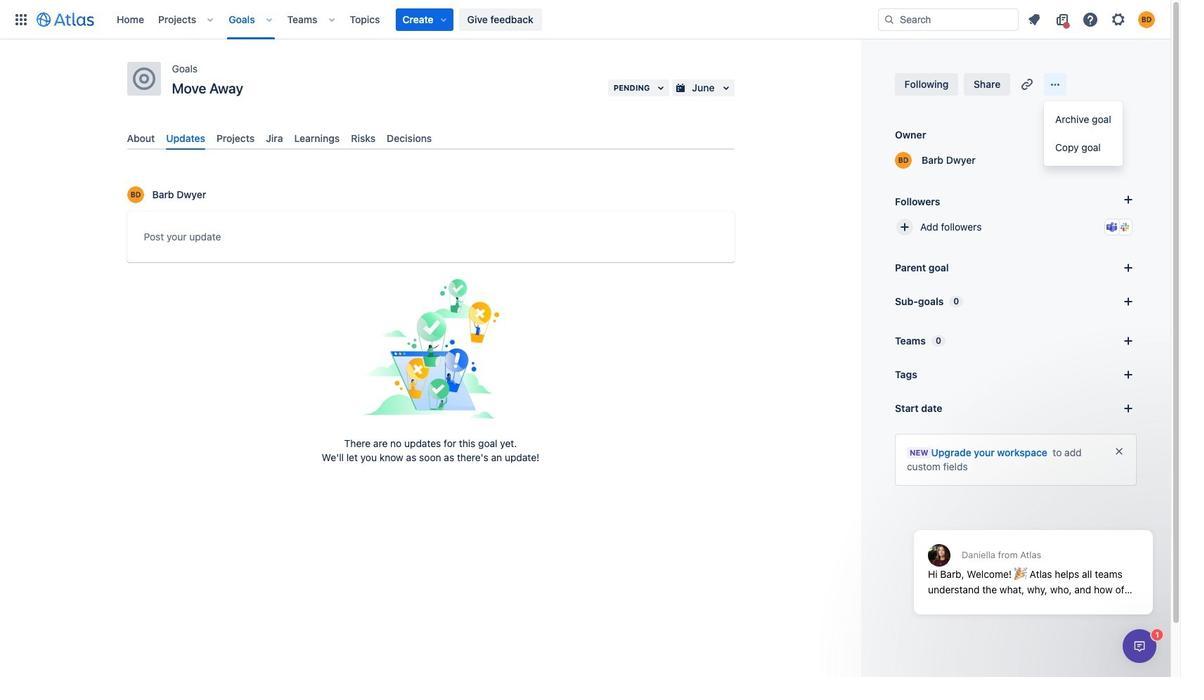 Task type: locate. For each thing, give the bounding box(es) containing it.
msteams logo showing  channels are connected to this goal image
[[1107, 222, 1119, 233]]

top element
[[8, 0, 879, 39]]

dialog
[[907, 496, 1161, 625], [1123, 630, 1157, 663]]

notifications image
[[1026, 11, 1043, 28]]

add a follower image
[[1121, 191, 1138, 208]]

1 vertical spatial dialog
[[1123, 630, 1157, 663]]

group
[[1045, 101, 1123, 166]]

tab list
[[121, 127, 740, 150]]

goal icon image
[[133, 68, 155, 90]]

settings image
[[1111, 11, 1128, 28]]

search image
[[884, 14, 896, 25]]

None search field
[[879, 8, 1019, 31]]

Main content area, start typing to enter text. text field
[[144, 229, 718, 251]]

0 vertical spatial dialog
[[907, 496, 1161, 625]]

banner
[[0, 0, 1171, 39]]



Task type: describe. For each thing, give the bounding box(es) containing it.
set start date image
[[1121, 400, 1138, 417]]

add follower image
[[897, 219, 914, 236]]

switch to... image
[[13, 11, 30, 28]]

account image
[[1139, 11, 1156, 28]]

close banner image
[[1114, 446, 1126, 457]]

more icon image
[[1048, 76, 1065, 93]]

add tag image
[[1121, 367, 1138, 383]]

help image
[[1083, 11, 1100, 28]]

add team image
[[1121, 333, 1138, 350]]

Search field
[[879, 8, 1019, 31]]

slack logo showing nan channels are connected to this goal image
[[1120, 222, 1131, 233]]



Task type: vqa. For each thing, say whether or not it's contained in the screenshot.
"Goal icon"
yes



